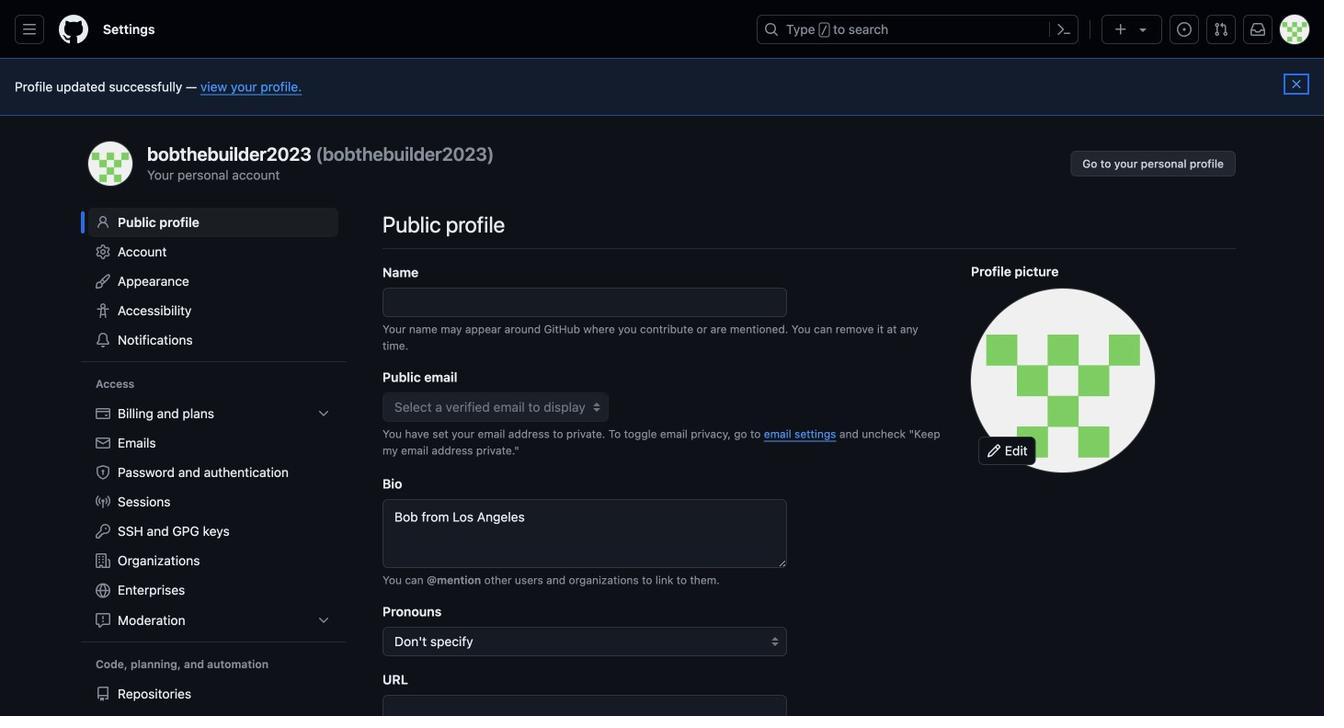 Task type: describe. For each thing, give the bounding box(es) containing it.
organization image
[[96, 554, 110, 568]]

person image
[[96, 215, 110, 230]]

homepage image
[[59, 15, 88, 44]]

paintbrush image
[[96, 274, 110, 289]]

gear image
[[96, 245, 110, 259]]

command palette image
[[1057, 22, 1071, 37]]

key image
[[96, 524, 110, 539]]

bell image
[[96, 333, 110, 348]]

Tell us a little bit about yourself text field
[[383, 499, 787, 568]]

pencil image
[[987, 444, 1002, 458]]

@bobthebuilder2023 image
[[971, 289, 1155, 473]]



Task type: locate. For each thing, give the bounding box(es) containing it.
shield lock image
[[96, 465, 110, 480]]

issue opened image
[[1177, 22, 1192, 37]]

globe image
[[96, 584, 110, 598]]

None text field
[[383, 288, 787, 317]]

alert
[[15, 77, 1310, 97]]

notifications image
[[1251, 22, 1266, 37]]

broadcast image
[[96, 495, 110, 510]]

list
[[88, 399, 338, 636]]

repo image
[[96, 687, 110, 702]]

@bobthebuilder2023 image
[[88, 142, 132, 186]]

None text field
[[383, 695, 787, 716]]

dismiss this message image
[[1289, 77, 1304, 92]]

mail image
[[96, 436, 110, 451]]

accessibility image
[[96, 304, 110, 318]]

plus image
[[1114, 22, 1129, 37]]

triangle down image
[[1136, 22, 1151, 37]]

git pull request image
[[1214, 22, 1229, 37]]



Task type: vqa. For each thing, say whether or not it's contained in the screenshot.
first Compare from the top of the page
no



